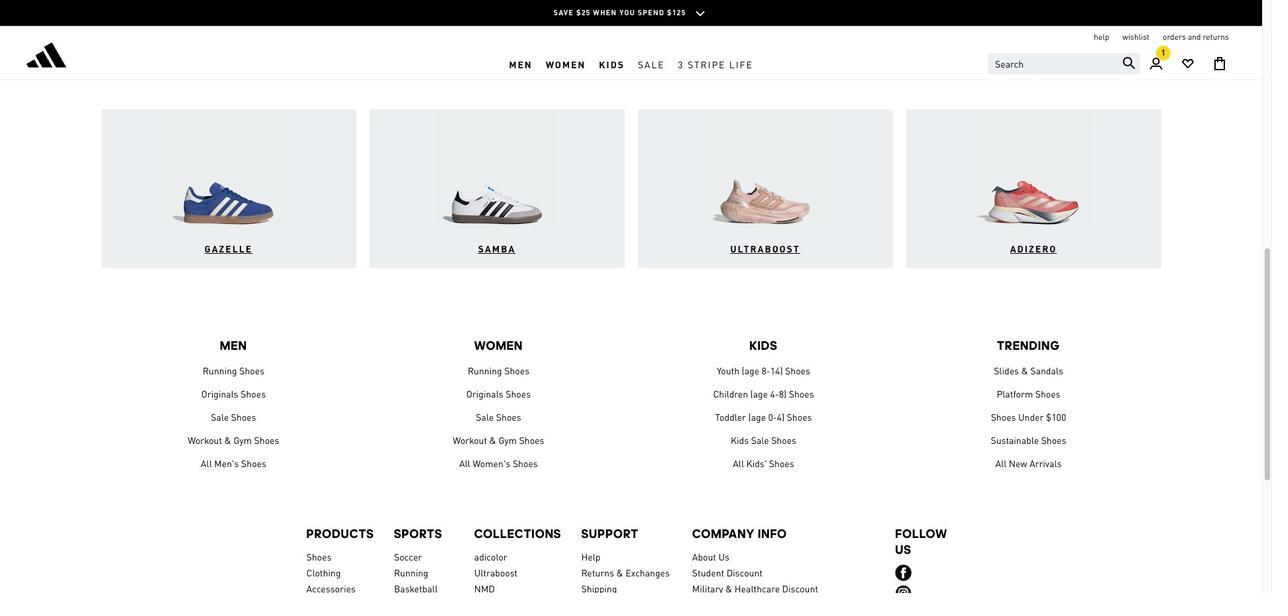 Task type: vqa. For each thing, say whether or not it's contained in the screenshot.
the 9 for "MEN'S BASEBALL BLUE ADIZERO AFTERBURNER 9 CLEATS" image
no



Task type: describe. For each thing, give the bounding box(es) containing it.
workout for women
[[453, 434, 487, 446]]

all women's shoes
[[459, 457, 538, 469]]

all women's shoes link
[[459, 457, 538, 469]]

running shoes link for men
[[203, 364, 264, 376]]

ultraboost
[[474, 566, 518, 578]]

collections
[[474, 527, 562, 541]]

kids link
[[592, 48, 631, 80]]

running for men
[[203, 364, 237, 376]]

shoes under $100 link
[[991, 411, 1066, 423]]

Search field
[[988, 53, 1140, 74]]

you
[[620, 8, 635, 17]]

adizero image
[[974, 109, 1093, 228]]

main navigation element
[[302, 48, 960, 80]]

stripe
[[688, 58, 726, 70]]

0 horizontal spatial men
[[220, 338, 247, 352]]

running shoes for women
[[468, 364, 529, 376]]

ultraboost link
[[638, 109, 893, 268]]

gazelle link
[[101, 109, 356, 268]]

3 stripe life
[[678, 58, 753, 70]]

men's
[[214, 457, 239, 469]]

slides & sandals
[[994, 364, 1063, 376]]

all for trending
[[996, 457, 1007, 469]]

all men's shoes
[[201, 457, 266, 469]]

products
[[306, 527, 374, 541]]

$25
[[576, 8, 591, 17]]

company info
[[692, 527, 787, 541]]

4)
[[777, 411, 785, 423]]

toddler
[[715, 411, 746, 423]]

all men's shoes link
[[201, 457, 266, 469]]

1 vertical spatial kids
[[750, 338, 778, 352]]

sale link
[[631, 48, 671, 80]]

help returns & exchanges
[[581, 551, 670, 578]]

sale for women
[[476, 411, 494, 423]]

sale shoes for women
[[476, 411, 521, 423]]

originals shoes link for women
[[466, 387, 531, 399]]

trending
[[997, 338, 1060, 352]]

gym for men
[[234, 434, 252, 446]]

& up men's
[[224, 434, 231, 446]]

follow us
[[895, 527, 948, 556]]

sale shoes link for women
[[476, 411, 521, 423]]

shoes link
[[306, 549, 374, 564]]

sustainable shoes
[[991, 434, 1067, 446]]

adicolor link
[[474, 549, 562, 564]]

running link
[[394, 564, 454, 580]]

youth (age 8-14) shoes
[[717, 364, 810, 376]]

(age for youth
[[742, 364, 759, 376]]

originals for men
[[201, 387, 238, 399]]

orders
[[1163, 32, 1186, 42]]

returns
[[581, 566, 614, 578]]

men link
[[502, 48, 539, 80]]

youth (age 8-14) shoes link
[[717, 364, 810, 376]]

gym for women
[[499, 434, 517, 446]]

workout & gym shoes link for men
[[188, 434, 279, 446]]

1 link
[[1140, 44, 1172, 80]]

about
[[692, 551, 716, 562]]

ultraboost image
[[706, 109, 825, 228]]

(age for children
[[750, 387, 768, 399]]

save
[[554, 8, 574, 17]]

samba image
[[437, 109, 557, 228]]

follow
[[895, 527, 948, 541]]

help link
[[581, 549, 672, 564]]

children (age 4-8) shoes
[[713, 387, 814, 399]]

samba
[[478, 242, 516, 254]]

running shoes for men
[[203, 364, 264, 376]]

sustainable
[[991, 434, 1039, 446]]

8-
[[762, 364, 770, 376]]

returns
[[1203, 32, 1229, 42]]

help link
[[1094, 32, 1109, 42]]

kids inside main navigation element
[[599, 58, 625, 70]]

wishlist link
[[1123, 32, 1150, 42]]

platform shoes
[[997, 387, 1061, 399]]

women's
[[473, 457, 510, 469]]

sustainable shoes link
[[991, 434, 1067, 446]]

soccer link
[[394, 549, 454, 564]]

info
[[758, 527, 787, 541]]

children
[[713, 387, 748, 399]]

ultraboost link
[[474, 564, 562, 580]]

workout & gym shoes link for women
[[453, 434, 544, 446]]

8)
[[779, 387, 787, 399]]

(age for toddler
[[748, 411, 766, 423]]

$125
[[667, 8, 686, 17]]

14)
[[770, 364, 783, 376]]

platform shoes link
[[997, 387, 1061, 399]]

youth
[[717, 364, 740, 376]]

adicolor ultraboost
[[474, 551, 518, 578]]

workout & gym shoes for men
[[188, 434, 279, 446]]

3 stripe life link
[[671, 48, 760, 80]]

clothing
[[306, 566, 341, 578]]

sandals
[[1031, 364, 1063, 376]]



Task type: locate. For each thing, give the bounding box(es) containing it.
workout & gym shoes for women
[[453, 434, 544, 446]]

1 running shoes link from the left
[[203, 364, 264, 376]]

0 horizontal spatial workout
[[188, 434, 222, 446]]

children (age 4-8) shoes link
[[713, 387, 814, 399]]

all for women
[[459, 457, 470, 469]]

2 originals shoes from the left
[[466, 387, 531, 399]]

1 horizontal spatial workout & gym shoes link
[[453, 434, 544, 446]]

gym
[[234, 434, 252, 446], [499, 434, 517, 446]]

slides
[[994, 364, 1019, 376]]

0 horizontal spatial running shoes
[[203, 364, 264, 376]]

1 workout from the left
[[188, 434, 222, 446]]

adicolor
[[474, 551, 507, 562]]

0 horizontal spatial running shoes link
[[203, 364, 264, 376]]

shoes under $100
[[991, 411, 1066, 423]]

running
[[203, 364, 237, 376], [468, 364, 502, 376], [394, 566, 428, 578]]

gazelle
[[205, 242, 253, 254]]

0 horizontal spatial kids
[[599, 58, 625, 70]]

workout
[[188, 434, 222, 446], [453, 434, 487, 446]]

2 horizontal spatial sale
[[751, 434, 769, 446]]

running shoes link for women
[[468, 364, 529, 376]]

originals shoes
[[201, 387, 266, 399], [466, 387, 531, 399]]

2 vertical spatial (age
[[748, 411, 766, 423]]

(age left 8-
[[742, 364, 759, 376]]

help
[[1094, 32, 1109, 42]]

us
[[719, 551, 730, 562]]

all for kids
[[733, 457, 744, 469]]

sale shoes link up all men's shoes 'link'
[[211, 411, 256, 423]]

workout for men
[[188, 434, 222, 446]]

sale shoes
[[211, 411, 256, 423], [476, 411, 521, 423]]

(age left 4- at the right
[[750, 387, 768, 399]]

gazelle image
[[169, 109, 288, 228]]

ultraboost
[[730, 242, 800, 254]]

women inside main navigation element
[[546, 58, 586, 70]]

0 horizontal spatial gym
[[234, 434, 252, 446]]

1 horizontal spatial originals
[[466, 387, 503, 399]]

sale shoes link up all women's shoes
[[476, 411, 521, 423]]

0 horizontal spatial sale shoes link
[[211, 411, 256, 423]]

1 horizontal spatial sale
[[476, 411, 494, 423]]

2 sale shoes from the left
[[476, 411, 521, 423]]

samba link
[[369, 109, 625, 268]]

all left women's
[[459, 457, 470, 469]]

all left kids'
[[733, 457, 744, 469]]

3 all from the left
[[733, 457, 744, 469]]

help
[[581, 551, 601, 562]]

1 sale shoes from the left
[[211, 411, 256, 423]]

(age
[[742, 364, 759, 376], [750, 387, 768, 399], [748, 411, 766, 423]]

1 horizontal spatial kids
[[750, 338, 778, 352]]

women link
[[539, 48, 592, 80]]

0 horizontal spatial workout & gym shoes
[[188, 434, 279, 446]]

sale shoes up all women's shoes
[[476, 411, 521, 423]]

toddler (age 0-4) shoes link
[[715, 411, 812, 423]]

kids sale shoes link
[[731, 434, 797, 446]]

sale right kids
[[751, 434, 769, 446]]

originals
[[201, 387, 238, 399], [466, 387, 503, 399]]

orders and returns
[[1163, 32, 1229, 42]]

1 gym from the left
[[234, 434, 252, 446]]

new
[[1009, 457, 1027, 469]]

1 running shoes from the left
[[203, 364, 264, 376]]

workout & gym shoes up all women's shoes
[[453, 434, 544, 446]]

0 horizontal spatial workout & gym shoes link
[[188, 434, 279, 446]]

workout & gym shoes up all men's shoes 'link'
[[188, 434, 279, 446]]

student discount link
[[692, 564, 876, 580]]

1 horizontal spatial running shoes link
[[468, 364, 529, 376]]

originals for women
[[466, 387, 503, 399]]

1 horizontal spatial originals shoes
[[466, 387, 531, 399]]

1 vertical spatial women
[[474, 338, 523, 352]]

life
[[729, 58, 753, 70]]

clothing link
[[306, 564, 374, 580]]

& inside help returns & exchanges
[[616, 566, 623, 578]]

sale up men's
[[211, 411, 229, 423]]

0 horizontal spatial originals
[[201, 387, 238, 399]]

all left men's
[[201, 457, 212, 469]]

1 vertical spatial men
[[220, 338, 247, 352]]

support
[[581, 527, 639, 541]]

wishlist
[[1123, 32, 1150, 42]]

1 horizontal spatial originals shoes link
[[466, 387, 531, 399]]

men inside main navigation element
[[509, 58, 533, 70]]

(age left '0-'
[[748, 411, 766, 423]]

about us link
[[692, 549, 876, 564]]

2 sale shoes link from the left
[[476, 411, 521, 423]]

shoes clothing
[[306, 551, 341, 578]]

0 vertical spatial men
[[509, 58, 533, 70]]

1 sale shoes link from the left
[[211, 411, 256, 423]]

sale
[[638, 58, 665, 70]]

& right the slides
[[1021, 364, 1028, 376]]

& up women's
[[489, 434, 496, 446]]

1 horizontal spatial men
[[509, 58, 533, 70]]

0 vertical spatial kids
[[599, 58, 625, 70]]

women
[[546, 58, 586, 70], [474, 338, 523, 352]]

1 vertical spatial (age
[[750, 387, 768, 399]]

and
[[1188, 32, 1201, 42]]

kids
[[731, 434, 749, 446]]

1 workout & gym shoes link from the left
[[188, 434, 279, 446]]

all new arrivals
[[996, 457, 1062, 469]]

1 workout & gym shoes from the left
[[188, 434, 279, 446]]

workout up women's
[[453, 434, 487, 446]]

2 workout & gym shoes from the left
[[453, 434, 544, 446]]

adizero link
[[906, 109, 1161, 268]]

3
[[678, 58, 684, 70]]

student
[[692, 566, 724, 578]]

all for men
[[201, 457, 212, 469]]

1 horizontal spatial running shoes
[[468, 364, 529, 376]]

sale up women's
[[476, 411, 494, 423]]

about us student discount
[[692, 551, 763, 578]]

2 workout from the left
[[453, 434, 487, 446]]

sports
[[394, 527, 443, 541]]

gym up all women's shoes
[[499, 434, 517, 446]]

originals shoes link
[[201, 387, 266, 399], [466, 387, 531, 399]]

when
[[593, 8, 617, 17]]

& down help link
[[616, 566, 623, 578]]

2 workout & gym shoes link from the left
[[453, 434, 544, 446]]

2 running shoes link from the left
[[468, 364, 529, 376]]

2 horizontal spatial running
[[468, 364, 502, 376]]

kids sale shoes
[[731, 434, 797, 446]]

1 horizontal spatial running
[[394, 566, 428, 578]]

1 horizontal spatial workout
[[453, 434, 487, 446]]

1 originals shoes link from the left
[[201, 387, 266, 399]]

kids
[[599, 58, 625, 70], [750, 338, 778, 352]]

running for women
[[468, 364, 502, 376]]

0 horizontal spatial women
[[474, 338, 523, 352]]

2 running shoes from the left
[[468, 364, 529, 376]]

all left new
[[996, 457, 1007, 469]]

exchanges
[[626, 566, 670, 578]]

2 originals from the left
[[466, 387, 503, 399]]

men
[[509, 58, 533, 70], [220, 338, 247, 352]]

shoes inside shoes clothing
[[306, 551, 332, 562]]

workout & gym shoes link up all men's shoes 'link'
[[188, 434, 279, 446]]

sale shoes link for men
[[211, 411, 256, 423]]

workout & gym shoes link
[[188, 434, 279, 446], [453, 434, 544, 446]]

0 horizontal spatial sale shoes
[[211, 411, 256, 423]]

workout & gym shoes link up all women's shoes
[[453, 434, 544, 446]]

arrivals
[[1030, 457, 1062, 469]]

originals shoes for men
[[201, 387, 266, 399]]

0 vertical spatial (age
[[742, 364, 759, 376]]

1 horizontal spatial women
[[546, 58, 586, 70]]

sale shoes up all men's shoes 'link'
[[211, 411, 256, 423]]

all kids' shoes
[[733, 457, 794, 469]]

1 all from the left
[[201, 457, 212, 469]]

originals shoes link for men
[[201, 387, 266, 399]]

2 all from the left
[[459, 457, 470, 469]]

kids left sale link
[[599, 58, 625, 70]]

0 horizontal spatial sale
[[211, 411, 229, 423]]

platform
[[997, 387, 1033, 399]]

1 originals shoes from the left
[[201, 387, 266, 399]]

slides & sandals link
[[994, 364, 1063, 376]]

4-
[[770, 387, 779, 399]]

running shoes link
[[203, 364, 264, 376], [468, 364, 529, 376]]

gym up all men's shoes 'link'
[[234, 434, 252, 446]]

running shoes
[[203, 364, 264, 376], [468, 364, 529, 376]]

2 originals shoes link from the left
[[466, 387, 531, 399]]

sale for men
[[211, 411, 229, 423]]

0 vertical spatial women
[[546, 58, 586, 70]]

1 originals from the left
[[201, 387, 238, 399]]

sale shoes for men
[[211, 411, 256, 423]]

4 all from the left
[[996, 457, 1007, 469]]

1 horizontal spatial gym
[[499, 434, 517, 446]]

kids'
[[746, 457, 767, 469]]

returns & exchanges link
[[581, 564, 672, 580]]

save $25 when you spend $125
[[554, 8, 686, 17]]

spend
[[638, 8, 665, 17]]

0 horizontal spatial running
[[203, 364, 237, 376]]

kids up youth (age 8-14) shoes link
[[750, 338, 778, 352]]

2 gym from the left
[[499, 434, 517, 446]]

1 horizontal spatial sale shoes
[[476, 411, 521, 423]]

toddler (age 0-4) shoes
[[715, 411, 812, 423]]

1 horizontal spatial workout & gym shoes
[[453, 434, 544, 446]]

all kids' shoes link
[[733, 457, 794, 469]]

us
[[895, 543, 912, 556]]

0 horizontal spatial originals shoes link
[[201, 387, 266, 399]]

1 horizontal spatial sale shoes link
[[476, 411, 521, 423]]

under
[[1018, 411, 1044, 423]]

adizero
[[1010, 242, 1057, 254]]

workout & gym shoes
[[188, 434, 279, 446], [453, 434, 544, 446]]

originals shoes for women
[[466, 387, 531, 399]]

orders and returns link
[[1163, 32, 1229, 42]]

0 horizontal spatial originals shoes
[[201, 387, 266, 399]]

workout up men's
[[188, 434, 222, 446]]

all new arrivals link
[[996, 457, 1062, 469]]

shoes
[[239, 364, 264, 376], [504, 364, 529, 376], [785, 364, 810, 376], [241, 387, 266, 399], [506, 387, 531, 399], [789, 387, 814, 399], [1035, 387, 1061, 399], [231, 411, 256, 423], [496, 411, 521, 423], [787, 411, 812, 423], [991, 411, 1016, 423], [254, 434, 279, 446], [519, 434, 544, 446], [771, 434, 797, 446], [1041, 434, 1067, 446], [241, 457, 266, 469], [513, 457, 538, 469], [769, 457, 794, 469], [306, 551, 332, 562]]

discount
[[727, 566, 763, 578]]

sale
[[211, 411, 229, 423], [476, 411, 494, 423], [751, 434, 769, 446]]



